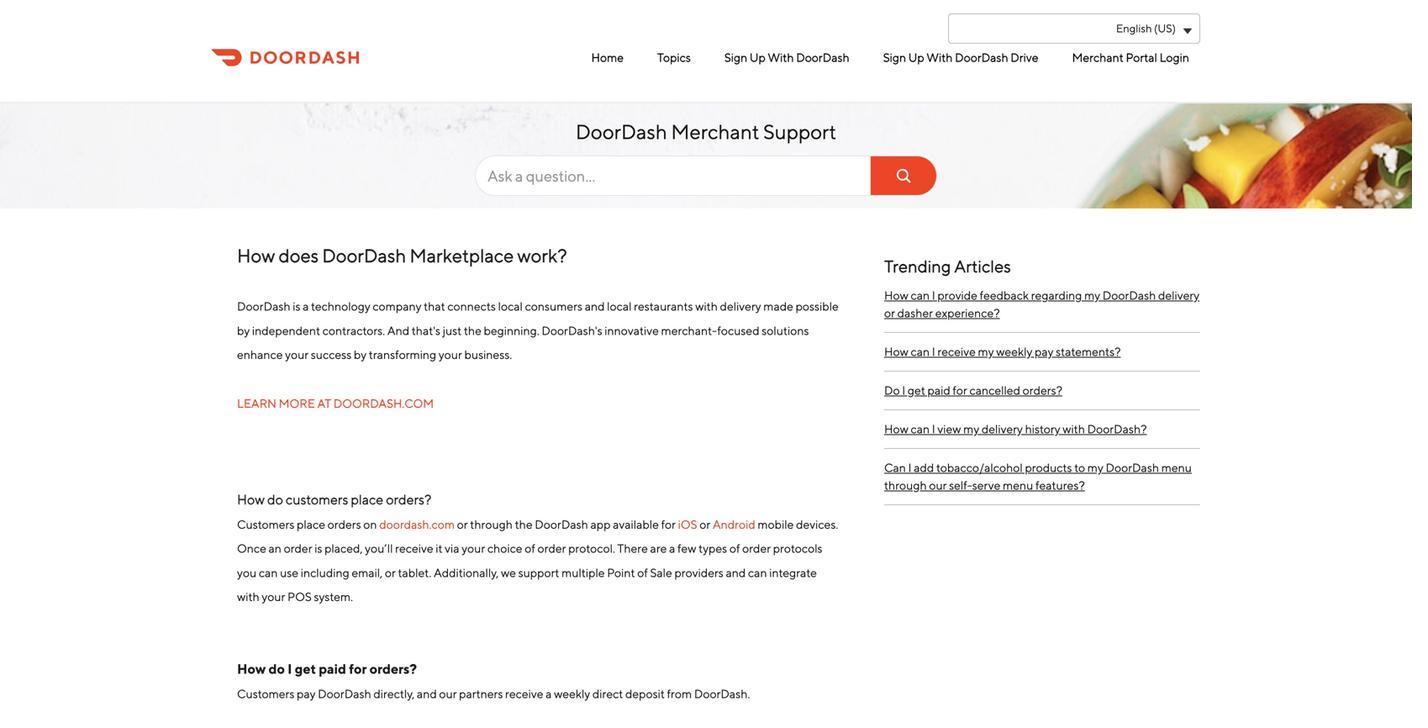 Task type: vqa. For each thing, say whether or not it's contained in the screenshot.
"independent"
yes



Task type: describe. For each thing, give the bounding box(es) containing it.
more
[[279, 396, 315, 410]]

how for how can i receive my weekly pay statements?
[[884, 345, 909, 359]]

get inside do i get paid for cancelled orders? link
[[908, 383, 926, 397]]

devices.
[[796, 517, 838, 531]]

0 vertical spatial pay
[[1035, 345, 1054, 359]]

menu containing home
[[471, 44, 1194, 71]]

can i add tobacco/alcohol products to my doordash menu through our self-serve menu features?
[[884, 461, 1192, 492]]

merchant portal login
[[1072, 50, 1190, 64]]

0 horizontal spatial and
[[417, 687, 437, 701]]

merchant inside menu
[[1072, 50, 1124, 64]]

how for how can i view my delivery history with doordash?
[[884, 422, 909, 436]]

sign up with doordash
[[725, 50, 850, 64]]

focused
[[717, 324, 760, 337]]

providers
[[675, 566, 724, 580]]

on
[[363, 517, 377, 531]]

solutions
[[762, 324, 809, 337]]

support
[[518, 566, 559, 580]]

feedback
[[980, 288, 1029, 302]]

direct
[[593, 687, 623, 701]]

doordash's
[[542, 324, 603, 337]]

is inside "mobile devices. once an order is placed, you'll receive it via your choice of order protocol. there are a few types of order protocols you can use including email, or tablet. additionally, we support multiple point of sale providers and can integrate with your pos system."
[[315, 541, 322, 555]]

your down just at the left top of the page
[[439, 348, 462, 362]]

my inside the can i add tobacco/alcohol products to my doordash menu through our self-serve menu features?
[[1088, 461, 1104, 475]]

do
[[884, 383, 900, 397]]

doordash left drive
[[955, 50, 1009, 64]]

protocol.
[[568, 541, 615, 555]]

how can i receive my weekly pay statements?
[[884, 345, 1121, 359]]

doordash up the protocol.
[[535, 517, 588, 531]]

that's
[[412, 324, 441, 337]]

integrate
[[769, 566, 817, 580]]

how can i provide feedback regarding my doordash delivery or dasher experience?
[[884, 288, 1200, 320]]

1 horizontal spatial the
[[515, 517, 533, 531]]

i for how can i receive my weekly pay statements?
[[932, 345, 936, 359]]

multiple
[[562, 566, 605, 580]]

1 vertical spatial by
[[354, 348, 367, 362]]

transforming
[[369, 348, 436, 362]]

our inside the can i add tobacco/alcohol products to my doordash menu through our self-serve menu features?
[[929, 478, 947, 492]]

email,
[[352, 566, 383, 580]]

i inside the can i add tobacco/alcohol products to my doordash menu through our self-serve menu features?
[[908, 461, 912, 475]]

merchant help home image
[[212, 47, 359, 68]]

customers for customers place orders on doordash.com or through the doordash app available for ios or android
[[237, 517, 295, 531]]

trending
[[884, 256, 951, 276]]

products
[[1025, 461, 1072, 475]]

use
[[280, 566, 299, 580]]

with inside doordash is a technology company that connects local consumers and local restaurants with delivery made possible by independent contractors. and that's just the beginning. doordash's innovative merchant-focused solutions enhance your success by transforming your business.
[[695, 299, 718, 313]]

placed,
[[325, 541, 363, 555]]

0 vertical spatial weekly
[[996, 345, 1033, 359]]

orders? for do i get paid for cancelled orders?
[[1023, 383, 1063, 397]]

just
[[443, 324, 462, 337]]

android
[[713, 517, 756, 531]]

0 horizontal spatial weekly
[[554, 687, 590, 701]]

you
[[237, 566, 257, 580]]

technology
[[311, 299, 371, 313]]

1 horizontal spatial of
[[637, 566, 648, 580]]

can left use
[[259, 566, 278, 580]]

doordash inside doordash is a technology company that connects local consumers and local restaurants with delivery made possible by independent contractors. and that's just the beginning. doordash's innovative merchant-focused solutions enhance your success by transforming your business.
[[237, 299, 291, 313]]

additionally,
[[434, 566, 499, 580]]

features?
[[1036, 478, 1085, 492]]

innovative
[[605, 324, 659, 337]]

point
[[607, 566, 635, 580]]

merchant-
[[661, 324, 718, 337]]

how for how do i get paid for orders?
[[237, 661, 266, 677]]

topics link
[[653, 44, 695, 71]]

dasher
[[898, 306, 933, 320]]

how do customers place orders?
[[237, 491, 432, 507]]

that
[[424, 299, 445, 313]]

drive
[[1011, 50, 1039, 64]]

possible
[[796, 299, 839, 313]]

support
[[763, 120, 837, 144]]

can for receive
[[911, 345, 930, 359]]

provide
[[938, 288, 978, 302]]

protocols
[[773, 541, 823, 555]]

up for sign up with doordash
[[750, 50, 766, 64]]

doordash.
[[694, 687, 750, 701]]

1 vertical spatial menu
[[1003, 478, 1034, 492]]

i for how can i view my delivery history with doordash?
[[932, 422, 936, 436]]

doordash?
[[1088, 422, 1147, 436]]

orders
[[328, 517, 361, 531]]

the inside doordash is a technology company that connects local consumers and local restaurants with delivery made possible by independent contractors. and that's just the beginning. doordash's innovative merchant-focused solutions enhance your success by transforming your business.
[[464, 324, 482, 337]]

restaurants
[[634, 299, 693, 313]]

enhance
[[237, 348, 283, 362]]

android link
[[713, 517, 756, 531]]

1 vertical spatial our
[[439, 687, 457, 701]]

beginning.
[[484, 324, 539, 337]]

an
[[269, 541, 282, 555]]

sign up with doordash drive link
[[879, 44, 1043, 71]]

system.
[[314, 590, 353, 604]]

portal
[[1126, 50, 1158, 64]]

i for how do i get paid for orders?
[[288, 661, 292, 677]]

learn more at doordash.com
[[237, 396, 434, 410]]

1 vertical spatial orders?
[[386, 491, 432, 507]]

customers
[[286, 491, 348, 507]]

or inside "mobile devices. once an order is placed, you'll receive it via your choice of order protocol. there are a few types of order protocols you can use including email, or tablet. additionally, we support multiple point of sale providers and can integrate with your pos system."
[[385, 566, 396, 580]]

how do i get paid for orders?
[[237, 661, 417, 677]]

business.
[[464, 348, 512, 362]]

3 order from the left
[[742, 541, 771, 555]]

1 vertical spatial pay
[[297, 687, 316, 701]]

2 vertical spatial receive
[[505, 687, 544, 701]]

delivery inside how can i provide feedback regarding my doordash delivery or dasher experience?
[[1159, 288, 1200, 302]]

1 vertical spatial through
[[470, 517, 513, 531]]

how for how do customers place orders?
[[237, 491, 265, 507]]

doordash.com
[[379, 517, 455, 531]]

mobile
[[758, 517, 794, 531]]

can for provide
[[911, 288, 930, 302]]

receive inside "mobile devices. once an order is placed, you'll receive it via your choice of order protocol. there are a few types of order protocols you can use including email, or tablet. additionally, we support multiple point of sale providers and can integrate with your pos system."
[[395, 541, 433, 555]]

0 horizontal spatial for
[[349, 661, 367, 677]]

tobacco/alcohol
[[937, 461, 1023, 475]]

customers pay doordash directly, and our partners receive a weekly direct deposit from doordash.
[[237, 687, 752, 701]]

add
[[914, 461, 934, 475]]

including
[[301, 566, 349, 580]]

your left pos
[[262, 590, 285, 604]]

how for how can i provide feedback regarding my doordash delivery or dasher experience?
[[884, 288, 909, 302]]

pos
[[288, 590, 312, 604]]

work?
[[517, 245, 567, 267]]

tablet.
[[398, 566, 432, 580]]

2 horizontal spatial for
[[953, 383, 968, 397]]

2 local from the left
[[607, 299, 632, 313]]



Task type: locate. For each thing, give the bounding box(es) containing it.
you'll
[[365, 541, 393, 555]]

1 vertical spatial is
[[315, 541, 322, 555]]

it
[[436, 541, 443, 555]]

0 horizontal spatial of
[[525, 541, 535, 555]]

order
[[284, 541, 312, 555], [538, 541, 566, 555], [742, 541, 771, 555]]

2 sign from the left
[[883, 50, 906, 64]]

customers for customers pay doordash directly, and our partners receive a weekly direct deposit from doordash.
[[237, 687, 295, 701]]

our down "add"
[[929, 478, 947, 492]]

doordash.com
[[334, 396, 434, 410]]

my
[[1085, 288, 1101, 302], [978, 345, 994, 359], [964, 422, 980, 436], [1088, 461, 1104, 475]]

cancelled
[[970, 383, 1021, 397]]

1 order from the left
[[284, 541, 312, 555]]

your right via
[[462, 541, 485, 555]]

1 horizontal spatial local
[[607, 299, 632, 313]]

independent
[[252, 324, 320, 337]]

1 horizontal spatial place
[[351, 491, 384, 507]]

i left provide
[[932, 288, 936, 302]]

1 horizontal spatial delivery
[[982, 422, 1023, 436]]

and down "types"
[[726, 566, 746, 580]]

1 vertical spatial customers
[[237, 687, 295, 701]]

learn more at doordash.com link
[[237, 396, 434, 410]]

and inside "mobile devices. once an order is placed, you'll receive it via your choice of order protocol. there are a few types of order protocols you can use including email, or tablet. additionally, we support multiple point of sale providers and can integrate with your pos system."
[[726, 566, 746, 580]]

does
[[279, 245, 319, 267]]

a up independent at the top left
[[303, 299, 309, 313]]

do i get paid for cancelled orders?
[[884, 383, 1063, 397]]

the up the choice
[[515, 517, 533, 531]]

learn
[[237, 396, 277, 410]]

1 horizontal spatial menu
[[1162, 461, 1192, 475]]

do for i
[[269, 661, 285, 677]]

sign for sign up with doordash
[[725, 50, 748, 64]]

through down can
[[884, 478, 927, 492]]

1 local from the left
[[498, 299, 523, 313]]

can down dasher
[[911, 345, 930, 359]]

made
[[764, 299, 794, 313]]

0 horizontal spatial menu
[[1003, 478, 1034, 492]]

how can i view my delivery history with doordash? link
[[884, 410, 1201, 449]]

our
[[929, 478, 947, 492], [439, 687, 457, 701]]

1 vertical spatial a
[[669, 541, 675, 555]]

2 customers from the top
[[237, 687, 295, 701]]

pay down how do i get paid for orders?
[[297, 687, 316, 701]]

orders? up directly,
[[370, 661, 417, 677]]

is up independent at the top left
[[293, 299, 301, 313]]

doordash inside how can i provide feedback regarding my doordash delivery or dasher experience?
[[1103, 288, 1156, 302]]

0 horizontal spatial delivery
[[720, 299, 761, 313]]

0 vertical spatial for
[[953, 383, 968, 397]]

0 horizontal spatial our
[[439, 687, 457, 701]]

1 horizontal spatial through
[[884, 478, 927, 492]]

how can i provide feedback regarding my doordash delivery or dasher experience? link
[[884, 277, 1201, 333]]

do for customers
[[267, 491, 283, 507]]

for left ios link
[[661, 517, 676, 531]]

weekly left direct
[[554, 687, 590, 701]]

order down mobile
[[742, 541, 771, 555]]

1 vertical spatial paid
[[319, 661, 346, 677]]

are
[[650, 541, 667, 555]]

is up 'including'
[[315, 541, 322, 555]]

2 vertical spatial orders?
[[370, 661, 417, 677]]

we
[[501, 566, 516, 580]]

orders? for how do i get paid for orders?
[[370, 661, 417, 677]]

i
[[932, 288, 936, 302], [932, 345, 936, 359], [902, 383, 906, 397], [932, 422, 936, 436], [908, 461, 912, 475], [288, 661, 292, 677]]

0 horizontal spatial pay
[[297, 687, 316, 701]]

trending articles
[[884, 256, 1011, 276]]

0 vertical spatial customers
[[237, 517, 295, 531]]

by up enhance
[[237, 324, 250, 337]]

customers
[[237, 517, 295, 531], [237, 687, 295, 701]]

paid up view
[[928, 383, 951, 397]]

how can i receive my weekly pay statements? link
[[884, 333, 1201, 372]]

doordash.com link
[[379, 517, 455, 531]]

i down pos
[[288, 661, 292, 677]]

doordash merchant support
[[576, 120, 837, 144]]

0 vertical spatial get
[[908, 383, 926, 397]]

0 vertical spatial menu
[[1162, 461, 1192, 475]]

0 horizontal spatial order
[[284, 541, 312, 555]]

a right are
[[669, 541, 675, 555]]

0 horizontal spatial receive
[[395, 541, 433, 555]]

once
[[237, 541, 266, 555]]

experience?
[[936, 306, 1000, 320]]

and
[[585, 299, 605, 313], [726, 566, 746, 580], [417, 687, 437, 701]]

my right the to
[[1088, 461, 1104, 475]]

2 horizontal spatial and
[[726, 566, 746, 580]]

doordash down how do i get paid for orders?
[[318, 687, 371, 701]]

doordash up support
[[796, 50, 850, 64]]

local
[[498, 299, 523, 313], [607, 299, 632, 313]]

2 horizontal spatial of
[[730, 541, 740, 555]]

how inside how can i provide feedback regarding my doordash delivery or dasher experience?
[[884, 288, 909, 302]]

doordash inside the can i add tobacco/alcohol products to my doordash menu through our self-serve menu features?
[[1106, 461, 1159, 475]]

at
[[317, 396, 331, 410]]

0 vertical spatial a
[[303, 299, 309, 313]]

do
[[267, 491, 283, 507], [269, 661, 285, 677]]

do i get paid for cancelled orders? link
[[884, 372, 1201, 410]]

0 horizontal spatial is
[[293, 299, 301, 313]]

or right 'email,'
[[385, 566, 396, 580]]

0 horizontal spatial the
[[464, 324, 482, 337]]

1 vertical spatial and
[[726, 566, 746, 580]]

or up via
[[457, 517, 468, 531]]

merchant up ask a question... 'text field'
[[671, 120, 760, 144]]

of right "types"
[[730, 541, 740, 555]]

2 horizontal spatial delivery
[[1159, 288, 1200, 302]]

0 vertical spatial place
[[351, 491, 384, 507]]

receive right partners
[[505, 687, 544, 701]]

0 vertical spatial our
[[929, 478, 947, 492]]

doordash up independent at the top left
[[237, 299, 291, 313]]

success
[[311, 348, 352, 362]]

1 vertical spatial the
[[515, 517, 533, 531]]

2 horizontal spatial order
[[742, 541, 771, 555]]

statements?
[[1056, 345, 1121, 359]]

0 vertical spatial by
[[237, 324, 250, 337]]

customers up an
[[237, 517, 295, 531]]

is inside doordash is a technology company that connects local consumers and local restaurants with delivery made possible by independent contractors. and that's just the beginning. doordash's innovative merchant-focused solutions enhance your success by transforming your business.
[[293, 299, 301, 313]]

home
[[591, 50, 624, 64]]

can for view
[[911, 422, 930, 436]]

english (us)
[[1116, 22, 1176, 35]]

1 vertical spatial get
[[295, 661, 316, 677]]

sign up with doordash link
[[720, 44, 854, 71]]

pay
[[1035, 345, 1054, 359], [297, 687, 316, 701]]

for down system.
[[349, 661, 367, 677]]

sale
[[650, 566, 672, 580]]

can up dasher
[[911, 288, 930, 302]]

paid down system.
[[319, 661, 346, 677]]

can i add tobacco/alcohol products to my doordash menu through our self-serve menu features? link
[[884, 449, 1201, 505]]

i left view
[[932, 422, 936, 436]]

order right an
[[284, 541, 312, 555]]

our left partners
[[439, 687, 457, 701]]

0 vertical spatial orders?
[[1023, 383, 1063, 397]]

1 up from the left
[[750, 50, 766, 64]]

1 horizontal spatial get
[[908, 383, 926, 397]]

1 sign from the left
[[725, 50, 748, 64]]

1 vertical spatial place
[[297, 517, 325, 531]]

(us)
[[1154, 22, 1176, 35]]

0 vertical spatial do
[[267, 491, 283, 507]]

english
[[1116, 22, 1152, 35]]

0 vertical spatial merchant
[[1072, 50, 1124, 64]]

and up doordash's
[[585, 299, 605, 313]]

serve
[[973, 478, 1001, 492]]

there
[[618, 541, 648, 555]]

0 horizontal spatial by
[[237, 324, 250, 337]]

partners
[[459, 687, 503, 701]]

1 horizontal spatial is
[[315, 541, 322, 555]]

marketplace
[[410, 245, 514, 267]]

get down pos
[[295, 661, 316, 677]]

menu
[[471, 44, 1194, 71]]

can left view
[[911, 422, 930, 436]]

i inside how can i provide feedback regarding my doordash delivery or dasher experience?
[[932, 288, 936, 302]]

1 horizontal spatial and
[[585, 299, 605, 313]]

1 horizontal spatial for
[[661, 517, 676, 531]]

how does doordash marketplace work?
[[237, 245, 567, 267]]

and inside doordash is a technology company that connects local consumers and local restaurants with delivery made possible by independent contractors. and that's just the beginning. doordash's innovative merchant-focused solutions enhance your success by transforming your business.
[[585, 299, 605, 313]]

of right the choice
[[525, 541, 535, 555]]

a left direct
[[546, 687, 552, 701]]

2 vertical spatial and
[[417, 687, 437, 701]]

the right just at the left top of the page
[[464, 324, 482, 337]]

or inside how can i provide feedback regarding my doordash delivery or dasher experience?
[[884, 306, 895, 320]]

i right do
[[902, 383, 906, 397]]

0 horizontal spatial local
[[498, 299, 523, 313]]

and right directly,
[[417, 687, 437, 701]]

1 horizontal spatial a
[[546, 687, 552, 701]]

my right regarding
[[1085, 288, 1101, 302]]

ios link
[[678, 517, 697, 531]]

local up beginning.
[[498, 299, 523, 313]]

1 horizontal spatial merchant
[[1072, 50, 1124, 64]]

Preferred Language, English (US) button
[[948, 13, 1201, 44]]

0 horizontal spatial merchant
[[671, 120, 760, 144]]

choice
[[487, 541, 523, 555]]

through up the choice
[[470, 517, 513, 531]]

by down contractors.
[[354, 348, 367, 362]]

my right view
[[964, 422, 980, 436]]

consumers
[[525, 299, 583, 313]]

receive up the tablet.
[[395, 541, 433, 555]]

i for how can i provide feedback regarding my doordash delivery or dasher experience?
[[932, 288, 936, 302]]

your down independent at the top left
[[285, 348, 309, 362]]

0 horizontal spatial paid
[[319, 661, 346, 677]]

2 vertical spatial for
[[349, 661, 367, 677]]

i left "add"
[[908, 461, 912, 475]]

0 vertical spatial is
[[293, 299, 301, 313]]

2 horizontal spatial receive
[[938, 345, 976, 359]]

customers down how do i get paid for orders?
[[237, 687, 295, 701]]

1 horizontal spatial by
[[354, 348, 367, 362]]

0 vertical spatial through
[[884, 478, 927, 492]]

sign for sign up with doordash drive
[[883, 50, 906, 64]]

order up support
[[538, 541, 566, 555]]

a inside doordash is a technology company that connects local consumers and local restaurants with delivery made possible by independent contractors. and that's just the beginning. doordash's innovative merchant-focused solutions enhance your success by transforming your business.
[[303, 299, 309, 313]]

history
[[1025, 422, 1061, 436]]

1 horizontal spatial our
[[929, 478, 947, 492]]

my inside how can i provide feedback regarding my doordash delivery or dasher experience?
[[1085, 288, 1101, 302]]

1 horizontal spatial pay
[[1035, 345, 1054, 359]]

1 horizontal spatial sign
[[883, 50, 906, 64]]

1 vertical spatial do
[[269, 661, 285, 677]]

0 vertical spatial receive
[[938, 345, 976, 359]]

doordash down home link
[[576, 120, 667, 144]]

doordash
[[796, 50, 850, 64], [955, 50, 1009, 64], [576, 120, 667, 144], [322, 245, 406, 267], [1103, 288, 1156, 302], [237, 299, 291, 313], [1106, 461, 1159, 475], [535, 517, 588, 531], [318, 687, 371, 701]]

a
[[303, 299, 309, 313], [669, 541, 675, 555], [546, 687, 552, 701]]

place up 'on'
[[351, 491, 384, 507]]

doordash up technology
[[322, 245, 406, 267]]

connects
[[448, 299, 496, 313]]

2 horizontal spatial a
[[669, 541, 675, 555]]

1 horizontal spatial paid
[[928, 383, 951, 397]]

orders? down how can i receive my weekly pay statements? link
[[1023, 383, 1063, 397]]

a inside "mobile devices. once an order is placed, you'll receive it via your choice of order protocol. there are a few types of order protocols you can use including email, or tablet. additionally, we support multiple point of sale providers and can integrate with your pos system."
[[669, 541, 675, 555]]

doordash down doordash?
[[1106, 461, 1159, 475]]

1 vertical spatial weekly
[[554, 687, 590, 701]]

my up cancelled
[[978, 345, 994, 359]]

sign up with doordash drive
[[883, 50, 1039, 64]]

0 horizontal spatial sign
[[725, 50, 748, 64]]

weekly up cancelled
[[996, 345, 1033, 359]]

doordash up statements?
[[1103, 288, 1156, 302]]

place
[[351, 491, 384, 507], [297, 517, 325, 531]]

weekly
[[996, 345, 1033, 359], [554, 687, 590, 701]]

app
[[591, 517, 611, 531]]

with
[[768, 50, 794, 64], [927, 50, 953, 64], [695, 299, 718, 313], [1063, 422, 1085, 436], [237, 590, 260, 604]]

or left dasher
[[884, 306, 895, 320]]

few
[[678, 541, 697, 555]]

1 horizontal spatial up
[[909, 50, 925, 64]]

place down 'customers' on the bottom of the page
[[297, 517, 325, 531]]

0 horizontal spatial place
[[297, 517, 325, 531]]

sign
[[725, 50, 748, 64], [883, 50, 906, 64]]

i down dasher
[[932, 345, 936, 359]]

can left integrate
[[748, 566, 767, 580]]

up for sign up with doordash drive
[[909, 50, 925, 64]]

0 vertical spatial the
[[464, 324, 482, 337]]

0 horizontal spatial a
[[303, 299, 309, 313]]

or
[[884, 306, 895, 320], [457, 517, 468, 531], [700, 517, 711, 531], [385, 566, 396, 580]]

1 horizontal spatial weekly
[[996, 345, 1033, 359]]

for left cancelled
[[953, 383, 968, 397]]

how inside how can i view my delivery history with doordash? link
[[884, 422, 909, 436]]

through inside the can i add tobacco/alcohol products to my doordash menu through our self-serve menu features?
[[884, 478, 927, 492]]

0 horizontal spatial up
[[750, 50, 766, 64]]

Ask a question... text field
[[475, 156, 937, 196]]

1 vertical spatial merchant
[[671, 120, 760, 144]]

local up innovative
[[607, 299, 632, 313]]

with inside "mobile devices. once an order is placed, you'll receive it via your choice of order protocol. there are a few types of order protocols you can use including email, or tablet. additionally, we support multiple point of sale providers and can integrate with your pos system."
[[237, 590, 260, 604]]

can inside how can i provide feedback regarding my doordash delivery or dasher experience?
[[911, 288, 930, 302]]

get right do
[[908, 383, 926, 397]]

of left sale
[[637, 566, 648, 580]]

receive down experience?
[[938, 345, 976, 359]]

orders? up doordash.com
[[386, 491, 432, 507]]

1 customers from the top
[[237, 517, 295, 531]]

customers place orders on doordash.com or through the doordash app available for ios or android
[[237, 517, 756, 531]]

1 vertical spatial receive
[[395, 541, 433, 555]]

1 horizontal spatial receive
[[505, 687, 544, 701]]

1 vertical spatial for
[[661, 517, 676, 531]]

how
[[237, 245, 275, 267], [884, 288, 909, 302], [884, 345, 909, 359], [884, 422, 909, 436], [237, 491, 265, 507], [237, 661, 266, 677]]

or right the ios
[[700, 517, 711, 531]]

doordash is a technology company that connects local consumers and local restaurants with delivery made possible by independent contractors. and that's just the beginning. doordash's innovative merchant-focused solutions enhance your success by transforming your business.
[[237, 299, 839, 362]]

contractors.
[[323, 324, 385, 337]]

0 horizontal spatial through
[[470, 517, 513, 531]]

pay up do i get paid for cancelled orders? link
[[1035, 345, 1054, 359]]

merchant down english (us) button
[[1072, 50, 1124, 64]]

deposit from
[[626, 687, 692, 701]]

0 vertical spatial paid
[[928, 383, 951, 397]]

types
[[699, 541, 727, 555]]

2 vertical spatial a
[[546, 687, 552, 701]]

view
[[938, 422, 961, 436]]

1 horizontal spatial order
[[538, 541, 566, 555]]

2 up from the left
[[909, 50, 925, 64]]

delivery inside doordash is a technology company that connects local consumers and local restaurants with delivery made possible by independent contractors. and that's just the beginning. doordash's innovative merchant-focused solutions enhance your success by transforming your business.
[[720, 299, 761, 313]]

how inside how can i receive my weekly pay statements? link
[[884, 345, 909, 359]]

0 horizontal spatial get
[[295, 661, 316, 677]]

2 order from the left
[[538, 541, 566, 555]]

how for how does doordash marketplace work?
[[237, 245, 275, 267]]

and
[[387, 324, 410, 337]]

is
[[293, 299, 301, 313], [315, 541, 322, 555]]

home link
[[587, 44, 628, 71]]

0 vertical spatial and
[[585, 299, 605, 313]]



